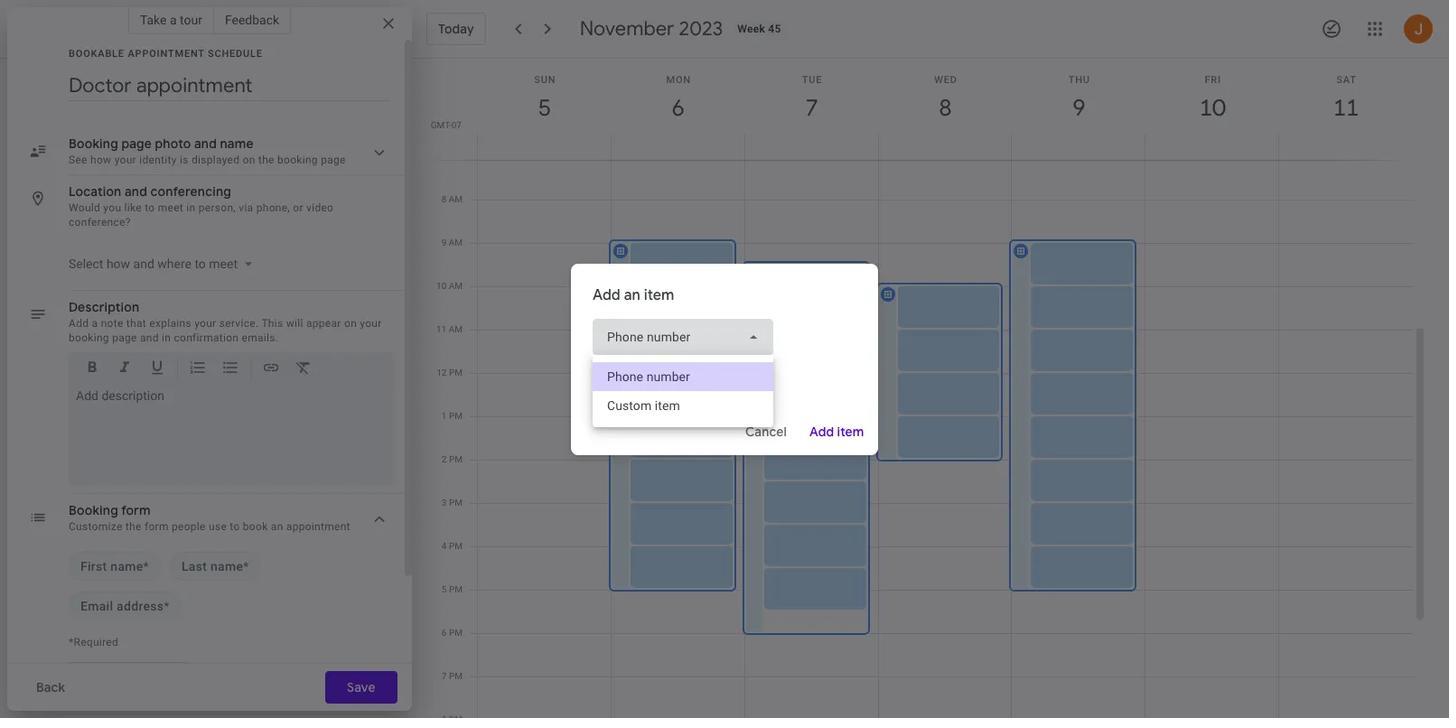 Task type: describe. For each thing, give the bounding box(es) containing it.
name for first name
[[111, 559, 143, 574]]

will
[[286, 317, 303, 330]]

booking
[[69, 502, 118, 519]]

like
[[124, 201, 142, 214]]

you
[[103, 201, 121, 214]]

booking form customize the form people use to book an appointment
[[69, 502, 350, 533]]

phone,
[[256, 201, 290, 214]]

email
[[80, 599, 113, 613]]

insert link image
[[262, 359, 280, 379]]

45
[[768, 23, 781, 35]]

confirmation
[[174, 332, 239, 344]]

4 column header from the left
[[878, 59, 1012, 160]]

or
[[293, 201, 303, 214]]

5 column header from the left
[[1011, 59, 1146, 160]]

required
[[623, 376, 675, 391]]

appointment
[[286, 520, 350, 533]]

4 pm
[[442, 541, 463, 551]]

am for 10 am
[[449, 281, 463, 291]]

0 horizontal spatial item
[[644, 286, 674, 304]]

8 am
[[441, 194, 463, 204]]

6 pm
[[442, 628, 463, 638]]

add an item
[[593, 286, 674, 304]]

book
[[243, 520, 268, 533]]

1 column header from the left
[[477, 59, 611, 160]]

conferencing
[[151, 183, 231, 200]]

12
[[437, 368, 447, 378]]

in inside description add a note that explains your service. this will appear on your booking page and in confirmation emails.
[[162, 332, 171, 344]]

in inside the location and conferencing would you like to meet in person, via phone, or video conference?
[[186, 201, 196, 214]]

conference?
[[69, 216, 131, 229]]

am for 7 am
[[449, 151, 463, 161]]

bookable
[[69, 48, 125, 60]]

3
[[442, 498, 447, 508]]

add item
[[809, 423, 864, 440]]

service.
[[219, 317, 259, 330]]

first
[[80, 559, 107, 574]]

tour
[[180, 13, 202, 27]]

back
[[36, 679, 65, 696]]

november
[[580, 16, 674, 42]]

5 pm
[[442, 585, 463, 594]]

07
[[451, 120, 462, 130]]

list item containing first name
[[69, 552, 161, 581]]

description add a note that explains your service. this will appear on your booking page and in confirmation emails.
[[69, 299, 382, 344]]

italic image
[[116, 359, 134, 379]]

list item containing last name
[[170, 552, 261, 581]]

* for first name
[[143, 559, 149, 574]]

2 pm
[[442, 454, 463, 464]]

pm for 3 pm
[[449, 498, 463, 508]]

9
[[441, 238, 447, 248]]

3 column header from the left
[[744, 59, 879, 160]]

and inside the location and conferencing would you like to meet in person, via phone, or video conference?
[[125, 183, 147, 200]]

pm for 2 pm
[[449, 454, 463, 464]]

*required
[[69, 636, 118, 649]]

numbered list image
[[189, 359, 207, 379]]

list item containing email address
[[69, 592, 181, 621]]

today button
[[426, 13, 486, 45]]

am for 11 am
[[449, 324, 463, 334]]

8
[[441, 194, 447, 204]]

underline image
[[148, 359, 166, 379]]

to inside the location and conferencing would you like to meet in person, via phone, or video conference?
[[145, 201, 155, 214]]

pm for 1 pm
[[449, 411, 463, 421]]

an inside dialog
[[624, 286, 640, 304]]

bookable appointment schedule
[[69, 48, 263, 60]]

gmt-07
[[431, 120, 462, 130]]

an inside booking form customize the form people use to book an appointment
[[271, 520, 283, 533]]

1 pm
[[442, 411, 463, 421]]

add for add item
[[809, 423, 834, 440]]

7 am
[[441, 151, 463, 161]]

pm for 6 pm
[[449, 628, 463, 638]]

a inside button
[[170, 13, 177, 27]]

6
[[442, 628, 447, 638]]

12 pm
[[437, 368, 463, 378]]

1 option from the top
[[593, 362, 773, 391]]

last
[[182, 559, 207, 574]]

7 pm
[[442, 671, 463, 681]]

week
[[738, 23, 765, 35]]

back button
[[22, 671, 80, 704]]

location
[[69, 183, 121, 200]]

add for add an item
[[593, 286, 620, 304]]

the
[[125, 520, 142, 533]]

november 2023
[[580, 16, 723, 42]]

take a tour
[[140, 13, 202, 27]]

week 45
[[738, 23, 781, 35]]

schedule
[[208, 48, 263, 60]]

pm for 4 pm
[[449, 541, 463, 551]]

11 am
[[436, 324, 463, 334]]



Task type: vqa. For each thing, say whether or not it's contained in the screenshot.
service.
yes



Task type: locate. For each thing, give the bounding box(es) containing it.
pm right 5
[[449, 585, 463, 594]]

1 vertical spatial in
[[162, 332, 171, 344]]

5
[[442, 585, 447, 594]]

0 horizontal spatial add
[[69, 317, 89, 330]]

a inside description add a note that explains your service. this will appear on your booking page and in confirmation emails.
[[92, 317, 98, 330]]

add an item dialog
[[571, 263, 878, 455]]

Description text field
[[76, 388, 387, 479]]

a up booking
[[92, 317, 98, 330]]

8 pm from the top
[[449, 671, 463, 681]]

option
[[593, 362, 773, 391], [593, 391, 773, 420]]

3 pm
[[442, 498, 463, 508]]

people
[[172, 520, 206, 533]]

0 vertical spatial and
[[125, 183, 147, 200]]

item
[[644, 286, 674, 304], [837, 423, 864, 440]]

list item down use
[[170, 552, 261, 581]]

1 vertical spatial add
[[69, 317, 89, 330]]

email address *
[[80, 599, 170, 613]]

an up the required
[[624, 286, 640, 304]]

am
[[449, 151, 463, 161], [449, 194, 463, 204], [449, 238, 463, 248], [449, 281, 463, 291], [449, 324, 463, 334]]

3 pm from the top
[[449, 454, 463, 464]]

am for 8 am
[[449, 194, 463, 204]]

and down that
[[140, 332, 159, 344]]

add inside description add a note that explains your service. this will appear on your booking page and in confirmation emails.
[[69, 317, 89, 330]]

0 horizontal spatial your
[[194, 317, 216, 330]]

via
[[239, 201, 253, 214]]

in down 'conferencing'
[[186, 201, 196, 214]]

2 vertical spatial add
[[809, 423, 834, 440]]

5 pm from the top
[[449, 541, 463, 551]]

location and conferencing would you like to meet in person, via phone, or video conference?
[[69, 183, 334, 229]]

cancel
[[745, 423, 787, 440]]

last name *
[[182, 559, 249, 574]]

10
[[436, 281, 447, 291]]

pm
[[449, 368, 463, 378], [449, 411, 463, 421], [449, 454, 463, 464], [449, 498, 463, 508], [449, 541, 463, 551], [449, 585, 463, 594], [449, 628, 463, 638], [449, 671, 463, 681]]

am right 9
[[449, 238, 463, 248]]

1 horizontal spatial item
[[837, 423, 864, 440]]

2 pm from the top
[[449, 411, 463, 421]]

feedback button
[[214, 5, 291, 34]]

1 horizontal spatial an
[[624, 286, 640, 304]]

gmt-
[[431, 120, 452, 130]]

address
[[117, 599, 164, 613]]

column header
[[477, 59, 611, 160], [611, 59, 745, 160], [744, 59, 879, 160], [878, 59, 1012, 160], [1011, 59, 1146, 160], [1145, 59, 1279, 160], [1278, 59, 1413, 160]]

1 pm from the top
[[449, 368, 463, 378]]

today
[[438, 21, 474, 37]]

0 vertical spatial to
[[145, 201, 155, 214]]

a
[[170, 13, 177, 27], [92, 317, 98, 330]]

question type list box
[[593, 355, 773, 427]]

pm right '12'
[[449, 368, 463, 378]]

pm down 6 pm
[[449, 671, 463, 681]]

would
[[69, 201, 100, 214]]

this
[[261, 317, 283, 330]]

page
[[112, 332, 137, 344]]

2 7 from the top
[[442, 671, 447, 681]]

2 column header from the left
[[611, 59, 745, 160]]

emails.
[[242, 332, 278, 344]]

appear
[[306, 317, 341, 330]]

0 horizontal spatial name
[[111, 559, 143, 574]]

first name *
[[80, 559, 149, 574]]

list item up email address *
[[69, 552, 161, 581]]

cancel button
[[737, 410, 795, 453]]

4
[[442, 541, 447, 551]]

0 vertical spatial add
[[593, 286, 620, 304]]

2 name from the left
[[210, 559, 243, 574]]

4 pm from the top
[[449, 498, 463, 508]]

am right 10
[[449, 281, 463, 291]]

an
[[624, 286, 640, 304], [271, 520, 283, 533]]

note
[[101, 317, 123, 330]]

name for last name
[[210, 559, 243, 574]]

pm right 6
[[449, 628, 463, 638]]

1 horizontal spatial a
[[170, 13, 177, 27]]

remove formatting image
[[295, 359, 313, 379]]

bulleted list image
[[221, 359, 239, 379]]

in
[[186, 201, 196, 214], [162, 332, 171, 344]]

1 name from the left
[[111, 559, 143, 574]]

2023
[[679, 16, 723, 42]]

2 option from the top
[[593, 391, 773, 420]]

0 vertical spatial 7
[[441, 151, 447, 161]]

formatting options toolbar
[[69, 352, 394, 390]]

2 horizontal spatial *
[[243, 559, 249, 574]]

1 vertical spatial item
[[837, 423, 864, 440]]

7 for 7 pm
[[442, 671, 447, 681]]

name right last in the left of the page
[[210, 559, 243, 574]]

0 vertical spatial an
[[624, 286, 640, 304]]

to right like on the top
[[145, 201, 155, 214]]

explains
[[149, 317, 191, 330]]

pm right 4
[[449, 541, 463, 551]]

form right the
[[144, 520, 169, 533]]

1 horizontal spatial to
[[230, 520, 240, 533]]

0 horizontal spatial a
[[92, 317, 98, 330]]

customize
[[69, 520, 123, 533]]

4 am from the top
[[449, 281, 463, 291]]

list item
[[69, 552, 161, 581], [170, 552, 261, 581], [69, 592, 181, 621]]

1 am from the top
[[449, 151, 463, 161]]

1 7 from the top
[[441, 151, 447, 161]]

take a tour button
[[128, 5, 214, 34]]

to inside booking form customize the form people use to book an appointment
[[230, 520, 240, 533]]

1
[[442, 411, 447, 421]]

add inside button
[[809, 423, 834, 440]]

1 vertical spatial and
[[140, 332, 159, 344]]

your
[[194, 317, 216, 330], [360, 317, 382, 330]]

None field
[[593, 318, 773, 355]]

0 horizontal spatial *
[[143, 559, 149, 574]]

item up the required
[[644, 286, 674, 304]]

feedback
[[225, 13, 279, 27]]

item right cancel button
[[837, 423, 864, 440]]

add item button
[[802, 410, 871, 453]]

and inside description add a note that explains your service. this will appear on your booking page and in confirmation emails.
[[140, 332, 159, 344]]

none field inside 'add an item' dialog
[[593, 318, 773, 355]]

0 vertical spatial form
[[121, 502, 151, 519]]

pm for 7 pm
[[449, 671, 463, 681]]

0 vertical spatial item
[[644, 286, 674, 304]]

0 vertical spatial in
[[186, 201, 196, 214]]

1 vertical spatial form
[[144, 520, 169, 533]]

your up "confirmation" in the left of the page
[[194, 317, 216, 330]]

0 horizontal spatial an
[[271, 520, 283, 533]]

pm for 12 pm
[[449, 368, 463, 378]]

to right use
[[230, 520, 240, 533]]

on
[[344, 317, 357, 330]]

and up like on the top
[[125, 183, 147, 200]]

1 horizontal spatial in
[[186, 201, 196, 214]]

1 horizontal spatial name
[[210, 559, 243, 574]]

meet
[[158, 201, 183, 214]]

Add title text field
[[69, 72, 390, 99]]

person,
[[199, 201, 236, 214]]

3 am from the top
[[449, 238, 463, 248]]

0 horizontal spatial in
[[162, 332, 171, 344]]

am right 11
[[449, 324, 463, 334]]

add
[[593, 286, 620, 304], [69, 317, 89, 330], [809, 423, 834, 440]]

1 horizontal spatial *
[[164, 599, 170, 613]]

0 vertical spatial a
[[170, 13, 177, 27]]

name right "first"
[[111, 559, 143, 574]]

pm for 5 pm
[[449, 585, 463, 594]]

1 horizontal spatial your
[[360, 317, 382, 330]]

6 column header from the left
[[1145, 59, 1279, 160]]

use
[[209, 520, 227, 533]]

video
[[306, 201, 334, 214]]

2 am from the top
[[449, 194, 463, 204]]

grid
[[419, 59, 1427, 718]]

1 vertical spatial to
[[230, 520, 240, 533]]

* for email address
[[164, 599, 170, 613]]

0 horizontal spatial to
[[145, 201, 155, 214]]

in down the explains
[[162, 332, 171, 344]]

take
[[140, 13, 167, 27]]

booking
[[69, 332, 109, 344]]

1 vertical spatial an
[[271, 520, 283, 533]]

*
[[143, 559, 149, 574], [243, 559, 249, 574], [164, 599, 170, 613]]

6 pm from the top
[[449, 585, 463, 594]]

bold image
[[83, 359, 101, 379]]

list item down first name *
[[69, 592, 181, 621]]

1 vertical spatial 7
[[442, 671, 447, 681]]

form up the
[[121, 502, 151, 519]]

pm right 1
[[449, 411, 463, 421]]

9 am
[[441, 238, 463, 248]]

pm right 2
[[449, 454, 463, 464]]

5 am from the top
[[449, 324, 463, 334]]

am for 9 am
[[449, 238, 463, 248]]

description
[[69, 299, 139, 315]]

name
[[111, 559, 143, 574], [210, 559, 243, 574]]

a left tour
[[170, 13, 177, 27]]

1 horizontal spatial add
[[593, 286, 620, 304]]

2 horizontal spatial add
[[809, 423, 834, 440]]

to
[[145, 201, 155, 214], [230, 520, 240, 533]]

7 down 6
[[442, 671, 447, 681]]

an right book
[[271, 520, 283, 533]]

appointment
[[128, 48, 205, 60]]

1 your from the left
[[194, 317, 216, 330]]

am down 07
[[449, 151, 463, 161]]

11
[[436, 324, 447, 334]]

pm right 3 at the bottom left of the page
[[449, 498, 463, 508]]

form
[[121, 502, 151, 519], [144, 520, 169, 533]]

item inside button
[[837, 423, 864, 440]]

and
[[125, 183, 147, 200], [140, 332, 159, 344]]

am right 8
[[449, 194, 463, 204]]

7 column header from the left
[[1278, 59, 1413, 160]]

2
[[442, 454, 447, 464]]

* for last name
[[243, 559, 249, 574]]

1 vertical spatial a
[[92, 317, 98, 330]]

2 your from the left
[[360, 317, 382, 330]]

that
[[126, 317, 146, 330]]

7 down the gmt-07
[[441, 151, 447, 161]]

7
[[441, 151, 447, 161], [442, 671, 447, 681]]

7 for 7 am
[[441, 151, 447, 161]]

your right "on"
[[360, 317, 382, 330]]

10 am
[[436, 281, 463, 291]]

7 pm from the top
[[449, 628, 463, 638]]

grid containing gmt-07
[[419, 59, 1427, 718]]



